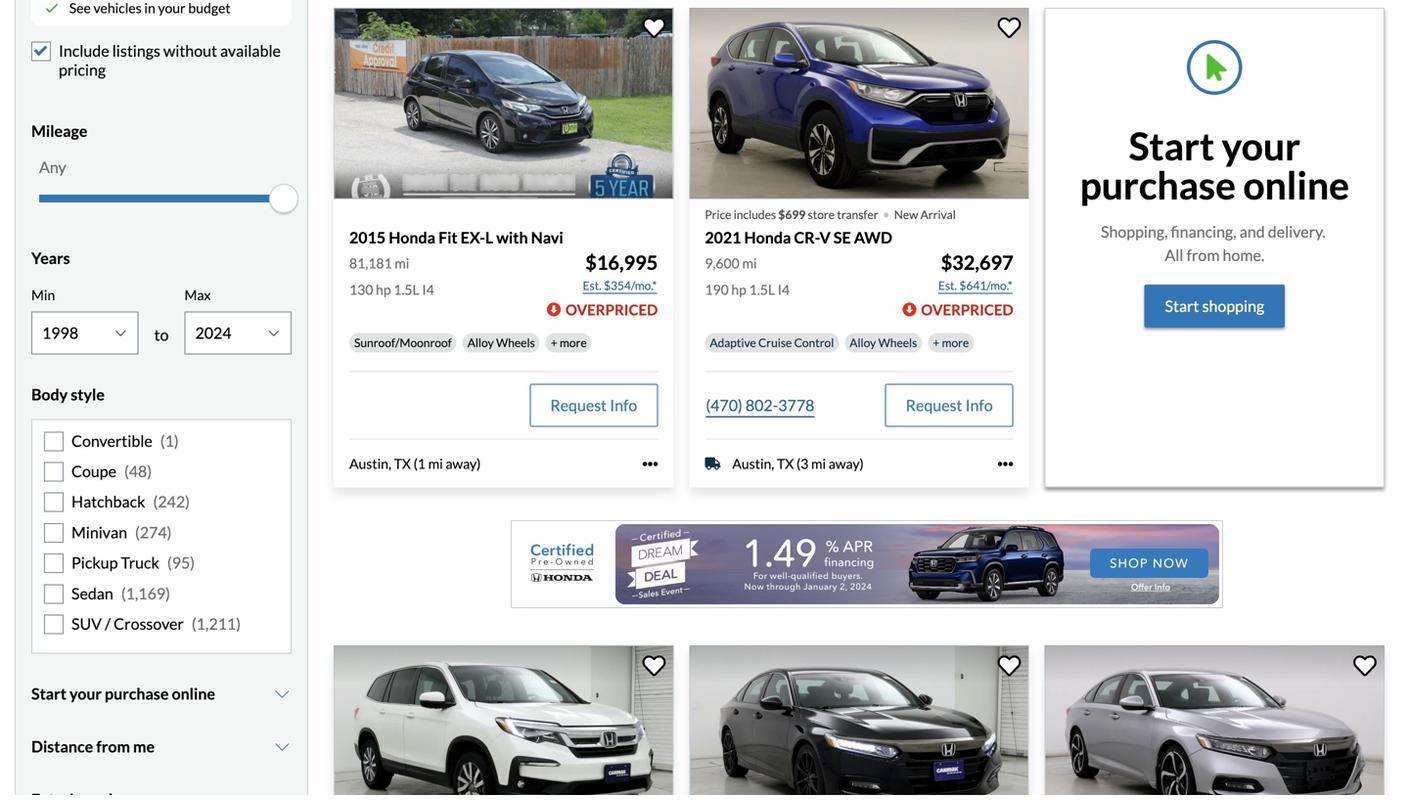 Task type: vqa. For each thing, say whether or not it's contained in the screenshot.


Task type: locate. For each thing, give the bounding box(es) containing it.
0 horizontal spatial from
[[96, 738, 130, 757]]

2 vertical spatial start
[[31, 685, 66, 704]]

1 vertical spatial chevron down image
[[273, 739, 292, 755]]

hp inside the 81,181 mi 130 hp 1.5l i4
[[376, 282, 391, 298]]

start up financing,
[[1129, 123, 1215, 169]]

overpriced down the est. $354/mo.* 'button'
[[566, 301, 658, 319]]

0 horizontal spatial est.
[[583, 279, 602, 293]]

2 wheels from the left
[[879, 336, 918, 350]]

0 horizontal spatial alloy
[[468, 336, 494, 350]]

1.5l inside the 81,181 mi 130 hp 1.5l i4
[[394, 282, 420, 298]]

minivan (274)
[[71, 523, 172, 542]]

est. down $16,995
[[583, 279, 602, 293]]

from inside dropdown button
[[96, 738, 130, 757]]

from left me
[[96, 738, 130, 757]]

listings
[[112, 41, 160, 60]]

2 est. from the left
[[939, 279, 958, 293]]

1 horizontal spatial your
[[1222, 123, 1301, 169]]

mi right the 9,600
[[743, 255, 757, 272]]

i4 up sunroof/moonroof
[[422, 282, 435, 298]]

1 hp from the left
[[376, 282, 391, 298]]

online up the distance from me dropdown button
[[172, 685, 215, 704]]

ellipsis h image
[[643, 457, 658, 472]]

1 vertical spatial online
[[172, 685, 215, 704]]

2 + from the left
[[933, 336, 940, 350]]

start your purchase online up financing,
[[1081, 123, 1350, 208]]

check image
[[45, 1, 59, 15]]

1 horizontal spatial from
[[1187, 246, 1220, 265]]

mi right 81,181
[[395, 255, 410, 272]]

1.5l right 190
[[750, 282, 775, 298]]

hp for $32,697
[[732, 282, 747, 298]]

1 horizontal spatial request info button
[[886, 384, 1014, 427]]

minivan
[[71, 523, 127, 542]]

9,600
[[705, 255, 740, 272]]

0 horizontal spatial tx
[[394, 456, 411, 472]]

est. $354/mo.* button
[[582, 276, 658, 296]]

1 horizontal spatial purchase
[[1081, 162, 1236, 208]]

i4 for $32,697
[[778, 282, 790, 298]]

1 request from the left
[[551, 396, 607, 415]]

1 horizontal spatial + more
[[933, 336, 969, 350]]

min
[[31, 287, 55, 304]]

2 away) from the left
[[829, 456, 864, 472]]

sedan
[[71, 584, 113, 603]]

me
[[133, 738, 155, 757]]

chevron down image for distance from me
[[273, 739, 292, 755]]

2 alloy wheels from the left
[[850, 336, 918, 350]]

alloy right control
[[850, 336, 876, 350]]

mi inside 9,600 mi 190 hp 1.5l i4
[[743, 255, 757, 272]]

1 + from the left
[[551, 336, 558, 350]]

more down the est. $354/mo.* 'button'
[[560, 336, 587, 350]]

i4 inside 9,600 mi 190 hp 1.5l i4
[[778, 282, 790, 298]]

est.
[[583, 279, 602, 293], [939, 279, 958, 293]]

1 alloy wheels from the left
[[468, 336, 535, 350]]

0 horizontal spatial online
[[172, 685, 215, 704]]

2 tx from the left
[[777, 456, 794, 472]]

(1
[[414, 456, 426, 472]]

0 horizontal spatial + more
[[551, 336, 587, 350]]

0 horizontal spatial request info
[[551, 396, 638, 415]]

online up delivery.
[[1244, 162, 1350, 208]]

1 horizontal spatial est.
[[939, 279, 958, 293]]

(242)
[[153, 493, 190, 512]]

1 horizontal spatial +
[[933, 336, 940, 350]]

1.5l right 130
[[394, 282, 420, 298]]

advertisement region
[[511, 521, 1224, 609]]

overpriced down est. $641/mo.* button
[[922, 301, 1014, 319]]

body style
[[31, 385, 105, 404]]

1 overpriced from the left
[[566, 301, 658, 319]]

est. for $16,995
[[583, 279, 602, 293]]

hatchback (242)
[[71, 493, 190, 512]]

0 horizontal spatial overpriced
[[566, 301, 658, 319]]

1 horizontal spatial away)
[[829, 456, 864, 472]]

0 horizontal spatial alloy wheels
[[468, 336, 535, 350]]

suv / crossover (1,211)
[[71, 615, 241, 634]]

alloy
[[468, 336, 494, 350], [850, 336, 876, 350]]

request info
[[551, 396, 638, 415], [906, 396, 993, 415]]

mileage button
[[31, 107, 292, 156]]

alloy wheels
[[468, 336, 535, 350], [850, 336, 918, 350]]

overpriced for $32,697
[[922, 301, 1014, 319]]

3778
[[779, 396, 815, 415]]

overpriced for $16,995
[[566, 301, 658, 319]]

start
[[1129, 123, 1215, 169], [1166, 297, 1200, 316], [31, 685, 66, 704]]

1 wheels from the left
[[496, 336, 535, 350]]

2 more from the left
[[942, 336, 969, 350]]

request info button up ellipsis h image
[[530, 384, 658, 427]]

1 chevron down image from the top
[[273, 687, 292, 702]]

1 i4 from the left
[[422, 282, 435, 298]]

0 horizontal spatial request
[[551, 396, 607, 415]]

honda
[[389, 228, 436, 247], [745, 228, 791, 247]]

start up distance
[[31, 685, 66, 704]]

1 info from the left
[[610, 396, 638, 415]]

hp right 130
[[376, 282, 391, 298]]

hp for $16,995
[[376, 282, 391, 298]]

more for adaptive cruise control
[[942, 336, 969, 350]]

0 horizontal spatial purchase
[[105, 685, 169, 704]]

austin, right truck icon
[[733, 456, 775, 472]]

wheels for adaptive cruise control
[[879, 336, 918, 350]]

start inside start your purchase online
[[1129, 123, 1215, 169]]

0 horizontal spatial wheels
[[496, 336, 535, 350]]

your up distance from me in the bottom left of the page
[[69, 685, 102, 704]]

start inside button
[[1166, 297, 1200, 316]]

+
[[551, 336, 558, 350], [933, 336, 940, 350]]

online inside dropdown button
[[172, 685, 215, 704]]

0 horizontal spatial request info button
[[530, 384, 658, 427]]

tx left (1 at the left bottom
[[394, 456, 411, 472]]

0 vertical spatial start
[[1129, 123, 1215, 169]]

0 vertical spatial from
[[1187, 246, 1220, 265]]

alloy right sunroof/moonroof
[[468, 336, 494, 350]]

request
[[551, 396, 607, 415], [906, 396, 963, 415]]

1.5l for $32,697
[[750, 282, 775, 298]]

2 hp from the left
[[732, 282, 747, 298]]

austin, left (1 at the left bottom
[[350, 456, 392, 472]]

purchase up me
[[105, 685, 169, 704]]

1 alloy from the left
[[468, 336, 494, 350]]

tx
[[394, 456, 411, 472], [777, 456, 794, 472]]

price includes $699 store transfer · new arrival 2021 honda cr-v se awd
[[705, 195, 956, 247]]

chevron down image
[[273, 687, 292, 702], [273, 739, 292, 755]]

chevron down image inside the distance from me dropdown button
[[273, 739, 292, 755]]

1 horizontal spatial wheels
[[879, 336, 918, 350]]

0 vertical spatial your
[[1222, 123, 1301, 169]]

start inside dropdown button
[[31, 685, 66, 704]]

away) right (3
[[829, 456, 864, 472]]

+ for sunroof/moonroof
[[551, 336, 558, 350]]

coupe (48)
[[71, 462, 152, 481]]

1.5l for $16,995
[[394, 282, 420, 298]]

2 1.5l from the left
[[750, 282, 775, 298]]

alloy for adaptive cruise control
[[850, 336, 876, 350]]

1 tx from the left
[[394, 456, 411, 472]]

hp right 190
[[732, 282, 747, 298]]

more down est. $641/mo.* button
[[942, 336, 969, 350]]

2 chevron down image from the top
[[273, 739, 292, 755]]

alloy wheels for sunroof/moonroof
[[468, 336, 535, 350]]

hp inside 9,600 mi 190 hp 1.5l i4
[[732, 282, 747, 298]]

info
[[610, 396, 638, 415], [966, 396, 993, 415]]

1 vertical spatial start
[[1166, 297, 1200, 316]]

navi
[[531, 228, 564, 247]]

0 vertical spatial chevron down image
[[273, 687, 292, 702]]

0 vertical spatial online
[[1244, 162, 1350, 208]]

your up and
[[1222, 123, 1301, 169]]

your
[[1222, 123, 1301, 169], [69, 685, 102, 704]]

start your purchase online up me
[[31, 685, 215, 704]]

$641/mo.*
[[960, 279, 1013, 293]]

+ more down the est. $354/mo.* 'button'
[[551, 336, 587, 350]]

0 horizontal spatial start your purchase online
[[31, 685, 215, 704]]

$16,995
[[586, 251, 658, 275]]

0 horizontal spatial info
[[610, 396, 638, 415]]

1 horizontal spatial honda
[[745, 228, 791, 247]]

2 request info from the left
[[906, 396, 993, 415]]

est. inside $32,697 est. $641/mo.*
[[939, 279, 958, 293]]

your inside dropdown button
[[69, 685, 102, 704]]

request info button up ellipsis h icon
[[886, 384, 1014, 427]]

pickup
[[71, 554, 118, 573]]

away)
[[446, 456, 481, 472], [829, 456, 864, 472]]

0 horizontal spatial 1.5l
[[394, 282, 420, 298]]

chevron down image inside start your purchase online dropdown button
[[273, 687, 292, 702]]

sunroof/moonroof
[[354, 336, 452, 350]]

1 horizontal spatial 1.5l
[[750, 282, 775, 298]]

1 1.5l from the left
[[394, 282, 420, 298]]

alloy for sunroof/moonroof
[[468, 336, 494, 350]]

your inside start your purchase online
[[1222, 123, 1301, 169]]

0 horizontal spatial +
[[551, 336, 558, 350]]

1 vertical spatial start your purchase online
[[31, 685, 215, 704]]

1 vertical spatial from
[[96, 738, 130, 757]]

2 + more from the left
[[933, 336, 969, 350]]

more
[[560, 336, 587, 350], [942, 336, 969, 350]]

1 horizontal spatial i4
[[778, 282, 790, 298]]

+ more for adaptive cruise control
[[933, 336, 969, 350]]

honda down includes
[[745, 228, 791, 247]]

austin, for austin, tx (3 mi away)
[[733, 456, 775, 472]]

available
[[220, 41, 281, 60]]

mi right (3
[[812, 456, 826, 472]]

2 request from the left
[[906, 396, 963, 415]]

0 horizontal spatial away)
[[446, 456, 481, 472]]

+ more down est. $641/mo.* button
[[933, 336, 969, 350]]

shopping,
[[1101, 222, 1168, 242]]

0 horizontal spatial i4
[[422, 282, 435, 298]]

pricing
[[59, 60, 106, 79]]

0 vertical spatial start your purchase online
[[1081, 123, 1350, 208]]

(274)
[[135, 523, 172, 542]]

store
[[808, 207, 835, 222]]

1 horizontal spatial hp
[[732, 282, 747, 298]]

est. down '$32,697'
[[939, 279, 958, 293]]

arrival
[[921, 207, 956, 222]]

1 vertical spatial your
[[69, 685, 102, 704]]

austin,
[[350, 456, 392, 472], [733, 456, 775, 472]]

0 horizontal spatial hp
[[376, 282, 391, 298]]

1 horizontal spatial alloy
[[850, 336, 876, 350]]

1 horizontal spatial tx
[[777, 456, 794, 472]]

1 horizontal spatial request
[[906, 396, 963, 415]]

1 + more from the left
[[551, 336, 587, 350]]

1.5l inside 9,600 mi 190 hp 1.5l i4
[[750, 282, 775, 298]]

1 est. from the left
[[583, 279, 602, 293]]

0 horizontal spatial your
[[69, 685, 102, 704]]

1 horizontal spatial austin,
[[733, 456, 775, 472]]

2 honda from the left
[[745, 228, 791, 247]]

from down financing,
[[1187, 246, 1220, 265]]

from
[[1187, 246, 1220, 265], [96, 738, 130, 757]]

2 austin, from the left
[[733, 456, 775, 472]]

0 horizontal spatial honda
[[389, 228, 436, 247]]

online
[[1244, 162, 1350, 208], [172, 685, 215, 704]]

distance
[[31, 738, 93, 757]]

est. inside the $16,995 est. $354/mo.*
[[583, 279, 602, 293]]

1 horizontal spatial overpriced
[[922, 301, 1014, 319]]

start left shopping
[[1166, 297, 1200, 316]]

1 away) from the left
[[446, 456, 481, 472]]

1 horizontal spatial info
[[966, 396, 993, 415]]

i4
[[422, 282, 435, 298], [778, 282, 790, 298]]

overpriced
[[566, 301, 658, 319], [922, 301, 1014, 319]]

2 i4 from the left
[[778, 282, 790, 298]]

1 horizontal spatial more
[[942, 336, 969, 350]]

mi inside the 81,181 mi 130 hp 1.5l i4
[[395, 255, 410, 272]]

1 horizontal spatial request info
[[906, 396, 993, 415]]

2015 honda fit ex-l with navi
[[350, 228, 564, 247]]

2 alloy from the left
[[850, 336, 876, 350]]

1 horizontal spatial alloy wheels
[[850, 336, 918, 350]]

$16,995 est. $354/mo.*
[[583, 251, 658, 293]]

+ more
[[551, 336, 587, 350], [933, 336, 969, 350]]

cruise
[[759, 336, 792, 350]]

1 austin, from the left
[[350, 456, 392, 472]]

2015
[[350, 228, 386, 247]]

1 more from the left
[[560, 336, 587, 350]]

1 horizontal spatial online
[[1244, 162, 1350, 208]]

i4 inside the 81,181 mi 130 hp 1.5l i4
[[422, 282, 435, 298]]

2 overpriced from the left
[[922, 301, 1014, 319]]

away) right (1 at the left bottom
[[446, 456, 481, 472]]

from inside the shopping, financing, and delivery. all from home.
[[1187, 246, 1220, 265]]

tx left (3
[[777, 456, 794, 472]]

start shopping
[[1166, 297, 1265, 316]]

hp
[[376, 282, 391, 298], [732, 282, 747, 298]]

1 horizontal spatial start your purchase online
[[1081, 123, 1350, 208]]

start your purchase online inside dropdown button
[[31, 685, 215, 704]]

purchase up the shopping,
[[1081, 162, 1236, 208]]

max
[[184, 287, 211, 304]]

adaptive cruise control
[[710, 336, 834, 350]]

0 horizontal spatial more
[[560, 336, 587, 350]]

transfer
[[837, 207, 879, 222]]

0 horizontal spatial austin,
[[350, 456, 392, 472]]

i4 up "cruise"
[[778, 282, 790, 298]]

honda left fit
[[389, 228, 436, 247]]

1 vertical spatial purchase
[[105, 685, 169, 704]]



Task type: describe. For each thing, give the bounding box(es) containing it.
est. $641/mo.* button
[[938, 276, 1014, 296]]

years
[[31, 249, 70, 268]]

$32,697 est. $641/mo.*
[[939, 251, 1014, 293]]

distance from me button
[[31, 723, 292, 772]]

includes
[[734, 207, 776, 222]]

1 request info from the left
[[551, 396, 638, 415]]

include listings without available pricing
[[59, 41, 281, 79]]

2 request info button from the left
[[886, 384, 1014, 427]]

ex-
[[461, 228, 486, 247]]

(470) 802-3778
[[706, 396, 815, 415]]

adaptive
[[710, 336, 757, 350]]

honda inside price includes $699 store transfer · new arrival 2021 honda cr-v se awd
[[745, 228, 791, 247]]

190
[[705, 282, 729, 298]]

away) for austin, tx (1 mi away)
[[446, 456, 481, 472]]

control
[[795, 336, 834, 350]]

with
[[497, 228, 528, 247]]

802-
[[746, 396, 779, 415]]

away) for austin, tx (3 mi away)
[[829, 456, 864, 472]]

0 vertical spatial purchase
[[1081, 162, 1236, 208]]

cr-
[[794, 228, 820, 247]]

$354/mo.*
[[604, 279, 657, 293]]

all
[[1165, 246, 1184, 265]]

price
[[705, 207, 732, 222]]

(1,211)
[[192, 615, 241, 634]]

body
[[31, 385, 68, 404]]

years button
[[31, 234, 292, 283]]

start for start your purchase online dropdown button
[[31, 685, 66, 704]]

body style button
[[31, 370, 292, 419]]

+ for adaptive cruise control
[[933, 336, 940, 350]]

silver 2020 honda accord 1.5t sport fwd sedan front-wheel drive automatic image
[[1045, 646, 1385, 796]]

2 info from the left
[[966, 396, 993, 415]]

se
[[834, 228, 851, 247]]

(48)
[[124, 462, 152, 481]]

coupe
[[71, 462, 116, 481]]

alloy wheels for adaptive cruise control
[[850, 336, 918, 350]]

130
[[350, 282, 373, 298]]

(1,169)
[[121, 584, 170, 603]]

any
[[39, 158, 66, 177]]

est. for $32,697
[[939, 279, 958, 293]]

fit
[[439, 228, 458, 247]]

start shopping button
[[1145, 285, 1286, 328]]

·
[[883, 195, 891, 230]]

9,600 mi 190 hp 1.5l i4
[[705, 255, 790, 298]]

truck image
[[705, 456, 721, 472]]

wheels for sunroof/moonroof
[[496, 336, 535, 350]]

without
[[163, 41, 217, 60]]

request for second request info button from right
[[551, 396, 607, 415]]

austin, tx (1 mi away)
[[350, 456, 481, 472]]

shopping, financing, and delivery. all from home.
[[1101, 222, 1329, 265]]

austin, for austin, tx (1 mi away)
[[350, 456, 392, 472]]

new
[[895, 207, 919, 222]]

request for 2nd request info button from left
[[906, 396, 963, 415]]

austin, tx (3 mi away)
[[733, 456, 864, 472]]

include
[[59, 41, 109, 60]]

$32,697
[[941, 251, 1014, 275]]

more for sunroof/moonroof
[[560, 336, 587, 350]]

v
[[820, 228, 831, 247]]

1 honda from the left
[[389, 228, 436, 247]]

purchase inside start your purchase online dropdown button
[[105, 685, 169, 704]]

financing,
[[1171, 222, 1237, 242]]

1 request info button from the left
[[530, 384, 658, 427]]

to
[[154, 325, 169, 344]]

+ more for sunroof/moonroof
[[551, 336, 587, 350]]

i4 for $16,995
[[422, 282, 435, 298]]

pickup truck (95)
[[71, 554, 195, 573]]

white 2020 honda pilot ex awd suv / crossover all-wheel drive automatic image
[[334, 646, 674, 796]]

tx for (3 mi away)
[[777, 456, 794, 472]]

(470)
[[706, 396, 743, 415]]

mi right (1 at the left bottom
[[428, 456, 443, 472]]

hatchback
[[71, 493, 145, 512]]

mileage
[[31, 121, 87, 140]]

convertible (1)
[[71, 432, 179, 451]]

l
[[486, 228, 494, 247]]

(3
[[797, 456, 809, 472]]

truck
[[121, 554, 159, 573]]

shopping
[[1203, 297, 1265, 316]]

distance from me
[[31, 738, 155, 757]]

sedan (1,169)
[[71, 584, 170, 603]]

chevron down image for start your purchase online
[[273, 687, 292, 702]]

awd
[[854, 228, 893, 247]]

2021
[[705, 228, 742, 247]]

/
[[105, 615, 111, 634]]

suv
[[71, 615, 102, 634]]

81,181 mi 130 hp 1.5l i4
[[350, 255, 435, 298]]

start for start shopping button
[[1166, 297, 1200, 316]]

blue 2021 honda cr-v se awd suv / crossover all-wheel drive automatic image
[[690, 8, 1030, 199]]

crossover
[[114, 615, 184, 634]]

$699
[[779, 207, 806, 222]]

(95)
[[167, 554, 195, 573]]

ellipsis h image
[[998, 457, 1014, 472]]

style
[[71, 385, 105, 404]]

black 2018 honda accord 1.5t sport fwd sedan front-wheel drive automatic image
[[690, 646, 1030, 796]]

convertible
[[71, 432, 153, 451]]

(470) 802-3778 button
[[705, 384, 816, 427]]

81,181
[[350, 255, 392, 272]]

home.
[[1223, 246, 1265, 265]]

(1)
[[160, 432, 179, 451]]

tx for (1 mi away)
[[394, 456, 411, 472]]

and
[[1240, 222, 1266, 242]]



